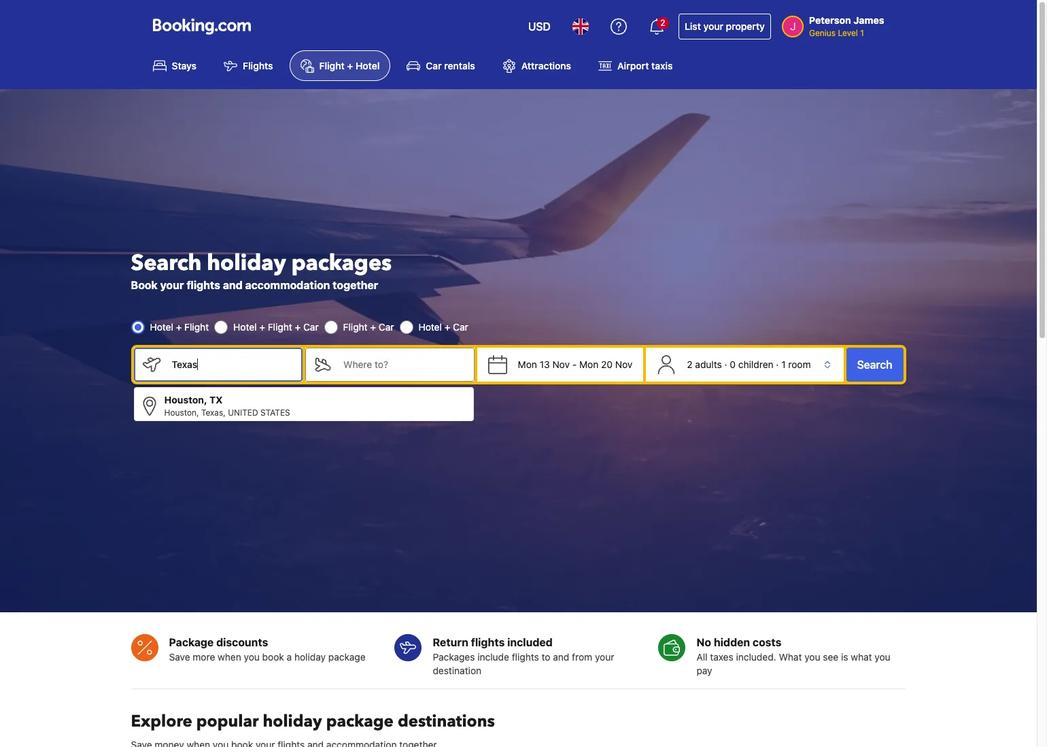 Task type: vqa. For each thing, say whether or not it's contained in the screenshot.
"Car"
yes



Task type: describe. For each thing, give the bounding box(es) containing it.
save
[[169, 651, 190, 663]]

usd button
[[520, 10, 559, 43]]

list your property link
[[679, 14, 771, 39]]

hotel + flight
[[150, 321, 209, 332]]

car rentals link
[[396, 50, 486, 81]]

to
[[542, 651, 551, 663]]

pay
[[697, 665, 713, 676]]

flight + hotel
[[319, 60, 380, 72]]

0
[[730, 358, 736, 370]]

2 · from the left
[[777, 358, 779, 370]]

search button
[[847, 347, 904, 381]]

car inside "link"
[[426, 60, 442, 72]]

Where to? field
[[333, 347, 475, 381]]

tx
[[210, 394, 223, 405]]

explore
[[131, 710, 192, 733]]

discounts
[[216, 636, 268, 648]]

book
[[131, 279, 158, 291]]

1 vertical spatial flights
[[471, 636, 505, 648]]

flight + car
[[343, 321, 394, 332]]

houston, tx houston, texas, united states
[[164, 394, 290, 417]]

flight inside flight + hotel "link"
[[319, 60, 345, 72]]

your inside return flights included packages include flights to and from your destination
[[595, 651, 615, 663]]

package inside package discounts save more when you book a holiday package
[[329, 651, 366, 663]]

+ for hotel + flight + car
[[259, 321, 265, 332]]

2 you from the left
[[805, 651, 821, 663]]

explore popular holiday package destinations
[[131, 710, 495, 733]]

search holiday packages book your flights and accommodation together
[[131, 248, 392, 291]]

peterson
[[810, 14, 852, 26]]

taxis
[[652, 60, 673, 72]]

2 button
[[641, 10, 674, 43]]

hotel inside "link"
[[356, 60, 380, 72]]

more
[[193, 651, 215, 663]]

children
[[739, 358, 774, 370]]

holiday inside package discounts save more when you book a holiday package
[[295, 651, 326, 663]]

Where from? field
[[161, 347, 303, 381]]

destinations
[[398, 710, 495, 733]]

car rentals
[[426, 60, 475, 72]]

your inside search holiday packages book your flights and accommodation together
[[160, 279, 184, 291]]

no hidden costs all taxes included. what you see is what you pay
[[697, 636, 891, 676]]

accommodation
[[245, 279, 330, 291]]

states
[[261, 407, 290, 417]]

hotel + car
[[419, 321, 469, 332]]

3 you from the left
[[875, 651, 891, 663]]

a
[[287, 651, 292, 663]]

+ for flight + hotel
[[347, 60, 353, 72]]

2 houston, from the top
[[164, 407, 199, 417]]

flights for holiday
[[187, 279, 220, 291]]

1 houston, from the top
[[164, 394, 207, 405]]

list
[[685, 20, 701, 32]]

room
[[789, 358, 811, 370]]

taxes
[[711, 651, 734, 663]]

include
[[478, 651, 510, 663]]

+ for hotel + flight
[[176, 321, 182, 332]]

attractions link
[[492, 50, 582, 81]]

2 for 2
[[661, 18, 666, 28]]

return flights included packages include flights to and from your destination
[[433, 636, 615, 676]]

1 vertical spatial package
[[326, 710, 394, 733]]

airport taxis link
[[588, 50, 684, 81]]

hotel for hotel + flight + car
[[233, 321, 257, 332]]

package discounts save more when you book a holiday package
[[169, 636, 366, 663]]

hotel + flight + car
[[233, 321, 319, 332]]

included.
[[736, 651, 777, 663]]

and inside return flights included packages include flights to and from your destination
[[553, 651, 570, 663]]

hotel for hotel + flight
[[150, 321, 173, 332]]

1 mon from the left
[[518, 358, 537, 370]]

packages
[[292, 248, 392, 278]]

adults
[[696, 358, 722, 370]]

-
[[573, 358, 577, 370]]

no
[[697, 636, 712, 648]]

1 · from the left
[[725, 358, 728, 370]]

hidden
[[714, 636, 751, 648]]

costs
[[753, 636, 782, 648]]

2 for 2 adults · 0 children · 1 room
[[687, 358, 693, 370]]

all
[[697, 651, 708, 663]]



Task type: locate. For each thing, give the bounding box(es) containing it.
james
[[854, 14, 885, 26]]

your right from
[[595, 651, 615, 663]]

stays link
[[142, 50, 208, 81]]

you
[[244, 651, 260, 663], [805, 651, 821, 663], [875, 651, 891, 663]]

2 left "adults"
[[687, 358, 693, 370]]

0 horizontal spatial search
[[131, 248, 202, 278]]

holiday up accommodation
[[207, 248, 286, 278]]

2 mon from the left
[[580, 358, 599, 370]]

1 horizontal spatial search
[[858, 358, 893, 371]]

level
[[838, 28, 858, 38]]

destination
[[433, 665, 482, 676]]

and inside search holiday packages book your flights and accommodation together
[[223, 279, 243, 291]]

0 vertical spatial search
[[131, 248, 202, 278]]

and right to
[[553, 651, 570, 663]]

2 horizontal spatial your
[[704, 20, 724, 32]]

1 nov from the left
[[553, 358, 570, 370]]

nov left - at the right top
[[553, 358, 570, 370]]

holiday right a
[[295, 651, 326, 663]]

mon 13 nov - mon 20 nov
[[518, 358, 633, 370]]

20
[[601, 358, 613, 370]]

list your property
[[685, 20, 765, 32]]

1 right level
[[861, 28, 865, 38]]

1 vertical spatial your
[[160, 279, 184, 291]]

2
[[661, 18, 666, 28], [687, 358, 693, 370]]

1 horizontal spatial and
[[553, 651, 570, 663]]

0 vertical spatial holiday
[[207, 248, 286, 278]]

see
[[823, 651, 839, 663]]

1
[[861, 28, 865, 38], [782, 358, 786, 370]]

0 vertical spatial your
[[704, 20, 724, 32]]

2 nov from the left
[[616, 358, 633, 370]]

1 you from the left
[[244, 651, 260, 663]]

property
[[726, 20, 765, 32]]

holiday
[[207, 248, 286, 278], [295, 651, 326, 663], [263, 710, 322, 733]]

what
[[851, 651, 873, 663]]

flights
[[187, 279, 220, 291], [471, 636, 505, 648], [512, 651, 539, 663]]

2 vertical spatial holiday
[[263, 710, 322, 733]]

0 horizontal spatial 2
[[661, 18, 666, 28]]

holiday down a
[[263, 710, 322, 733]]

0 vertical spatial flights
[[187, 279, 220, 291]]

your right list
[[704, 20, 724, 32]]

what
[[779, 651, 802, 663]]

search inside search holiday packages book your flights and accommodation together
[[131, 248, 202, 278]]

·
[[725, 358, 728, 370], [777, 358, 779, 370]]

united
[[228, 407, 258, 417]]

packages
[[433, 651, 475, 663]]

flights up include
[[471, 636, 505, 648]]

houston,
[[164, 394, 207, 405], [164, 407, 199, 417]]

1 horizontal spatial ·
[[777, 358, 779, 370]]

0 vertical spatial package
[[329, 651, 366, 663]]

and left accommodation
[[223, 279, 243, 291]]

1 vertical spatial 1
[[782, 358, 786, 370]]

1 left room
[[782, 358, 786, 370]]

peterson james genius level 1
[[810, 14, 885, 38]]

1 horizontal spatial 1
[[861, 28, 865, 38]]

1 horizontal spatial you
[[805, 651, 821, 663]]

and
[[223, 279, 243, 291], [553, 651, 570, 663]]

flights link
[[213, 50, 284, 81]]

flights inside search holiday packages book your flights and accommodation together
[[187, 279, 220, 291]]

booking.com online hotel reservations image
[[153, 18, 251, 35]]

mon
[[518, 358, 537, 370], [580, 358, 599, 370]]

your
[[704, 20, 724, 32], [160, 279, 184, 291], [595, 651, 615, 663]]

0 horizontal spatial mon
[[518, 358, 537, 370]]

mon left 13 on the right top of page
[[518, 358, 537, 370]]

1 horizontal spatial flights
[[471, 636, 505, 648]]

2 horizontal spatial flights
[[512, 651, 539, 663]]

search
[[131, 248, 202, 278], [858, 358, 893, 371]]

package
[[329, 651, 366, 663], [326, 710, 394, 733]]

0 horizontal spatial 1
[[782, 358, 786, 370]]

included
[[508, 636, 553, 648]]

0 vertical spatial and
[[223, 279, 243, 291]]

0 horizontal spatial flights
[[187, 279, 220, 291]]

nov right 20
[[616, 358, 633, 370]]

flight
[[319, 60, 345, 72], [184, 321, 209, 332], [268, 321, 292, 332], [343, 321, 368, 332]]

0 horizontal spatial your
[[160, 279, 184, 291]]

stays
[[172, 60, 197, 72]]

holiday inside search holiday packages book your flights and accommodation together
[[207, 248, 286, 278]]

+ inside "link"
[[347, 60, 353, 72]]

1 horizontal spatial nov
[[616, 358, 633, 370]]

flights up hotel + flight
[[187, 279, 220, 291]]

package
[[169, 636, 214, 648]]

when
[[218, 651, 241, 663]]

2 vertical spatial flights
[[512, 651, 539, 663]]

1 horizontal spatial 2
[[687, 358, 693, 370]]

rentals
[[444, 60, 475, 72]]

you left the "see"
[[805, 651, 821, 663]]

1 vertical spatial 2
[[687, 358, 693, 370]]

1 vertical spatial search
[[858, 358, 893, 371]]

2 vertical spatial your
[[595, 651, 615, 663]]

car
[[426, 60, 442, 72], [303, 321, 319, 332], [379, 321, 394, 332], [453, 321, 469, 332]]

2 inside 2 button
[[661, 18, 666, 28]]

search inside button
[[858, 358, 893, 371]]

search for search
[[858, 358, 893, 371]]

texas,
[[201, 407, 226, 417]]

you down discounts
[[244, 651, 260, 663]]

0 horizontal spatial nov
[[553, 358, 570, 370]]

1 inside peterson james genius level 1
[[861, 28, 865, 38]]

· left 0
[[725, 358, 728, 370]]

1 horizontal spatial your
[[595, 651, 615, 663]]

hotel for hotel + car
[[419, 321, 442, 332]]

1 horizontal spatial mon
[[580, 358, 599, 370]]

+
[[347, 60, 353, 72], [176, 321, 182, 332], [259, 321, 265, 332], [295, 321, 301, 332], [370, 321, 376, 332], [445, 321, 451, 332]]

1 vertical spatial and
[[553, 651, 570, 663]]

together
[[333, 279, 379, 291]]

genius
[[810, 28, 836, 38]]

nov
[[553, 358, 570, 370], [616, 358, 633, 370]]

0 horizontal spatial you
[[244, 651, 260, 663]]

· right "children"
[[777, 358, 779, 370]]

airport
[[618, 60, 649, 72]]

attractions
[[522, 60, 572, 72]]

13
[[540, 358, 550, 370]]

return
[[433, 636, 469, 648]]

you right what
[[875, 651, 891, 663]]

mon right - at the right top
[[580, 358, 599, 370]]

0 vertical spatial houston,
[[164, 394, 207, 405]]

1 vertical spatial holiday
[[295, 651, 326, 663]]

popular
[[196, 710, 259, 733]]

book
[[262, 651, 284, 663]]

2 left list
[[661, 18, 666, 28]]

2 adults · 0 children · 1 room
[[687, 358, 811, 370]]

flight + hotel link
[[290, 50, 391, 81]]

houston, left texas,
[[164, 407, 199, 417]]

is
[[842, 651, 849, 663]]

0 horizontal spatial ·
[[725, 358, 728, 370]]

flights down "included"
[[512, 651, 539, 663]]

+ for hotel + car
[[445, 321, 451, 332]]

hotel
[[356, 60, 380, 72], [150, 321, 173, 332], [233, 321, 257, 332], [419, 321, 442, 332]]

flights
[[243, 60, 273, 72]]

usd
[[528, 20, 551, 33]]

flights for flights
[[512, 651, 539, 663]]

0 vertical spatial 1
[[861, 28, 865, 38]]

your right book
[[160, 279, 184, 291]]

you inside package discounts save more when you book a holiday package
[[244, 651, 260, 663]]

from
[[572, 651, 593, 663]]

airport taxis
[[618, 60, 673, 72]]

+ for flight + car
[[370, 321, 376, 332]]

2 horizontal spatial you
[[875, 651, 891, 663]]

0 horizontal spatial and
[[223, 279, 243, 291]]

1 vertical spatial houston,
[[164, 407, 199, 417]]

search for search holiday packages book your flights and accommodation together
[[131, 248, 202, 278]]

houston, left tx
[[164, 394, 207, 405]]

0 vertical spatial 2
[[661, 18, 666, 28]]



